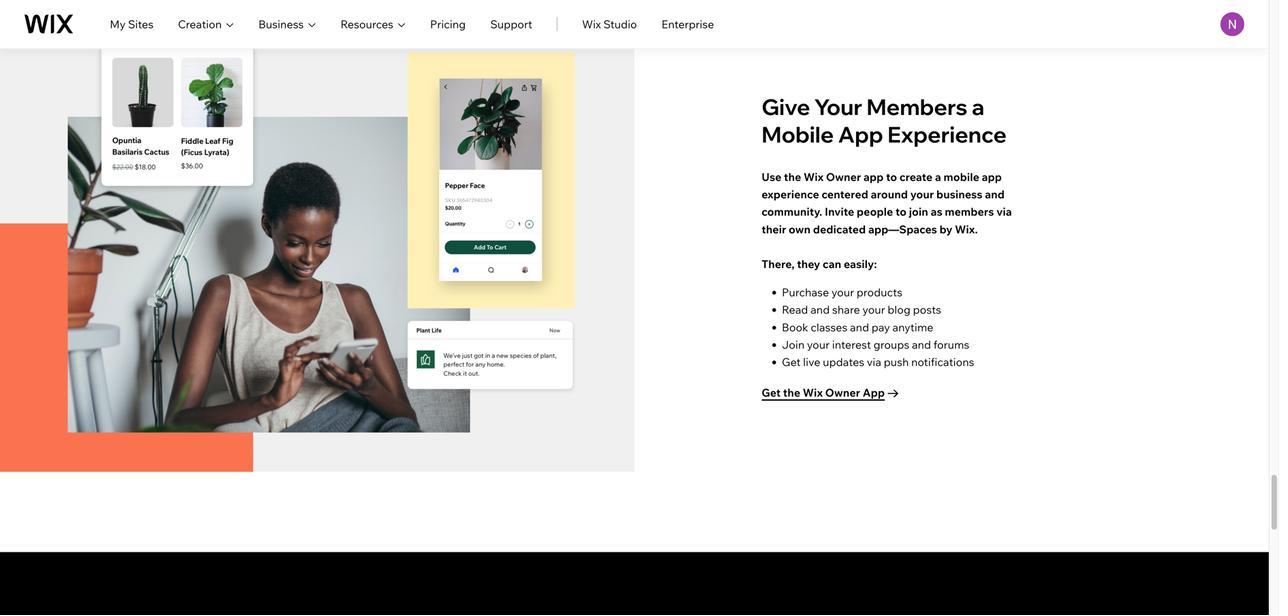 Task type: describe. For each thing, give the bounding box(es) containing it.
dedicated
[[813, 223, 866, 236]]

my
[[110, 17, 126, 31]]

join
[[782, 338, 805, 352]]

can
[[823, 257, 841, 271]]

wix studio link
[[582, 16, 637, 32]]

profile image image
[[1221, 12, 1244, 36]]

owner for app
[[826, 170, 861, 184]]

mobile
[[762, 121, 834, 148]]

there, they can easily:
[[762, 257, 877, 271]]

own
[[789, 223, 811, 236]]

give
[[762, 93, 810, 121]]

app—spaces
[[868, 223, 937, 236]]

a inside 'give your members a mobile app experience'
[[972, 93, 984, 121]]

join
[[909, 205, 928, 219]]

get the wix owner app
[[762, 386, 885, 400]]

creation button
[[178, 16, 234, 32]]

members
[[867, 93, 968, 121]]

images showing how members can use the spaces by wix app to connect with a business. image
[[0, 23, 634, 472]]

invite
[[825, 205, 854, 219]]

via for updates
[[867, 355, 881, 369]]

resources button
[[341, 16, 406, 32]]

centered
[[822, 188, 868, 201]]

enterprise
[[662, 17, 714, 31]]

your up share
[[831, 286, 854, 299]]

updates
[[823, 355, 864, 369]]

live
[[803, 355, 820, 369]]

products
[[857, 286, 902, 299]]

creation
[[178, 17, 222, 31]]

my sites
[[110, 17, 153, 31]]

business button
[[258, 16, 316, 32]]

mobile
[[944, 170, 979, 184]]

experience
[[888, 121, 1007, 148]]

get inside purchase your products read and share your blog posts book classes and pay anytime join your interest groups and forums get live updates via push notifications
[[782, 355, 801, 369]]

members
[[945, 205, 994, 219]]

classes
[[811, 321, 848, 334]]

sites
[[128, 17, 153, 31]]

studio
[[603, 17, 637, 31]]

0 horizontal spatial get
[[762, 386, 781, 400]]

create
[[900, 170, 933, 184]]

pricing link
[[430, 16, 466, 32]]

business
[[936, 188, 982, 201]]

pay
[[872, 321, 890, 334]]



Task type: locate. For each thing, give the bounding box(es) containing it.
business
[[258, 17, 304, 31]]

1 horizontal spatial get
[[782, 355, 801, 369]]

1 vertical spatial to
[[896, 205, 907, 219]]

groups
[[874, 338, 909, 352]]

your
[[910, 188, 934, 201], [831, 286, 854, 299], [862, 303, 885, 317], [807, 338, 830, 352]]

get the wix owner app link
[[762, 384, 899, 403]]

and up members
[[985, 188, 1005, 201]]

share
[[832, 303, 860, 317]]

via inside the use the wix owner app to create a mobile app experience centered around your business and community. invite people to join as members via their own dedicated app—spaces by wix.
[[996, 205, 1012, 219]]

a right create
[[935, 170, 941, 184]]

anytime
[[892, 321, 933, 334]]

blog
[[888, 303, 911, 317]]

and
[[985, 188, 1005, 201], [811, 303, 830, 317], [850, 321, 869, 334], [912, 338, 931, 352]]

get
[[782, 355, 801, 369], [762, 386, 781, 400]]

owner
[[826, 170, 861, 184], [825, 386, 860, 400]]

a
[[972, 93, 984, 121], [935, 170, 941, 184]]

by
[[940, 223, 953, 236]]

0 vertical spatial app
[[838, 121, 883, 148]]

their
[[762, 223, 786, 236]]

the inside the use the wix owner app to create a mobile app experience centered around your business and community. invite people to join as members via their own dedicated app—spaces by wix.
[[784, 170, 801, 184]]

interest
[[832, 338, 871, 352]]

via left "push"
[[867, 355, 881, 369]]

1 vertical spatial via
[[867, 355, 881, 369]]

there,
[[762, 257, 795, 271]]

support link
[[490, 16, 532, 32]]

0 vertical spatial to
[[886, 170, 897, 184]]

via
[[996, 205, 1012, 219], [867, 355, 881, 369]]

1 horizontal spatial app
[[982, 170, 1002, 184]]

your
[[814, 93, 862, 121]]

app inside 'give your members a mobile app experience'
[[838, 121, 883, 148]]

a inside the use the wix owner app to create a mobile app experience centered around your business and community. invite people to join as members via their own dedicated app—spaces by wix.
[[935, 170, 941, 184]]

1 vertical spatial the
[[783, 386, 800, 400]]

the
[[784, 170, 801, 184], [783, 386, 800, 400]]

1 app from the left
[[864, 170, 884, 184]]

wix for use
[[804, 170, 824, 184]]

via inside purchase your products read and share your blog posts book classes and pay anytime join your interest groups and forums get live updates via push notifications
[[867, 355, 881, 369]]

the down join at bottom right
[[783, 386, 800, 400]]

wix up "experience"
[[804, 170, 824, 184]]

wix left the 'studio' at the left top of the page
[[582, 17, 601, 31]]

support
[[490, 17, 532, 31]]

easily:
[[844, 257, 877, 271]]

owner for app
[[825, 386, 860, 400]]

wix inside the use the wix owner app to create a mobile app experience centered around your business and community. invite people to join as members via their own dedicated app—spaces by wix.
[[804, 170, 824, 184]]

as
[[931, 205, 942, 219]]

to
[[886, 170, 897, 184], [896, 205, 907, 219]]

your down products
[[862, 303, 885, 317]]

0 horizontal spatial via
[[867, 355, 881, 369]]

community.
[[762, 205, 822, 219]]

owner up centered
[[826, 170, 861, 184]]

and up the classes
[[811, 303, 830, 317]]

via right members
[[996, 205, 1012, 219]]

purchase your products read and share your blog posts book classes and pay anytime join your interest groups and forums get live updates via push notifications
[[782, 286, 974, 369]]

a right members
[[972, 93, 984, 121]]

forums
[[934, 338, 969, 352]]

app right mobile
[[982, 170, 1002, 184]]

owner inside the use the wix owner app to create a mobile app experience centered around your business and community. invite people to join as members via their own dedicated app—spaces by wix.
[[826, 170, 861, 184]]

my sites link
[[110, 16, 153, 32]]

enterprise link
[[662, 16, 714, 32]]

around
[[871, 188, 908, 201]]

0 horizontal spatial a
[[935, 170, 941, 184]]

wix down live
[[803, 386, 823, 400]]

1 vertical spatial get
[[762, 386, 781, 400]]

posts
[[913, 303, 941, 317]]

0 vertical spatial owner
[[826, 170, 861, 184]]

your up live
[[807, 338, 830, 352]]

and inside the use the wix owner app to create a mobile app experience centered around your business and community. invite people to join as members via their own dedicated app—spaces by wix.
[[985, 188, 1005, 201]]

and down "anytime"
[[912, 338, 931, 352]]

the up "experience"
[[784, 170, 801, 184]]

the for use
[[784, 170, 801, 184]]

app
[[838, 121, 883, 148], [863, 386, 885, 400]]

0 vertical spatial the
[[784, 170, 801, 184]]

to up around
[[886, 170, 897, 184]]

0 vertical spatial a
[[972, 93, 984, 121]]

owner down updates
[[825, 386, 860, 400]]

give your members a mobile app experience
[[762, 93, 1007, 148]]

to up 'app—spaces'
[[896, 205, 907, 219]]

app down "push"
[[863, 386, 885, 400]]

2 app from the left
[[982, 170, 1002, 184]]

app up centered
[[838, 121, 883, 148]]

0 vertical spatial wix
[[582, 17, 601, 31]]

they
[[797, 257, 820, 271]]

wix studio
[[582, 17, 637, 31]]

the for get
[[783, 386, 800, 400]]

people
[[857, 205, 893, 219]]

your inside the use the wix owner app to create a mobile app experience centered around your business and community. invite people to join as members via their own dedicated app—spaces by wix.
[[910, 188, 934, 201]]

wix for get
[[803, 386, 823, 400]]

1 horizontal spatial a
[[972, 93, 984, 121]]

experience
[[762, 188, 819, 201]]

1 vertical spatial a
[[935, 170, 941, 184]]

notifications
[[911, 355, 974, 369]]

app up around
[[864, 170, 884, 184]]

app
[[864, 170, 884, 184], [982, 170, 1002, 184]]

use the wix owner app to create a mobile app experience centered around your business and community. invite people to join as members via their own dedicated app—spaces by wix.
[[762, 170, 1012, 236]]

1 vertical spatial app
[[863, 386, 885, 400]]

2 vertical spatial wix
[[803, 386, 823, 400]]

purchase
[[782, 286, 829, 299]]

pricing
[[430, 17, 466, 31]]

0 horizontal spatial app
[[864, 170, 884, 184]]

and up the interest
[[850, 321, 869, 334]]

1 vertical spatial wix
[[804, 170, 824, 184]]

use
[[762, 170, 782, 184]]

0 vertical spatial get
[[782, 355, 801, 369]]

1 vertical spatial owner
[[825, 386, 860, 400]]

via for members
[[996, 205, 1012, 219]]

read
[[782, 303, 808, 317]]

your up the join
[[910, 188, 934, 201]]

wix
[[582, 17, 601, 31], [804, 170, 824, 184], [803, 386, 823, 400]]

resources
[[341, 17, 393, 31]]

0 vertical spatial via
[[996, 205, 1012, 219]]

wix.
[[955, 223, 978, 236]]

1 horizontal spatial via
[[996, 205, 1012, 219]]

push
[[884, 355, 909, 369]]

book
[[782, 321, 808, 334]]



Task type: vqa. For each thing, say whether or not it's contained in the screenshot.
Profile Image
yes



